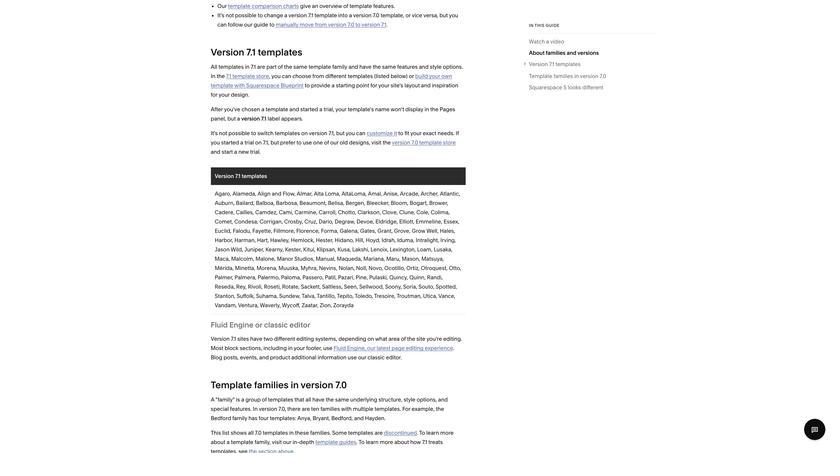 Task type: describe. For each thing, give the bounding box(es) containing it.
you up old
[[346, 130, 355, 137]]

point
[[357, 82, 369, 89]]

templates inside dropdown button
[[556, 61, 581, 67]]

and inside 'after you've chosen a template and started a trial, your template's name won't display in the pages panel, but a'
[[290, 106, 299, 113]]

1 vertical spatial editing
[[406, 345, 424, 352]]

pages
[[440, 106, 456, 113]]

template down the 'families.'
[[316, 439, 338, 446]]

templates up part
[[258, 47, 303, 58]]

classic inside . blog posts, events, and product additional information use our classic editor.
[[368, 354, 385, 361]]

different inside version 7.1 sites have two different editing systems, depending on what area of the site you're editing. most block sections, including in your footer, use
[[274, 336, 295, 343]]

auburn,
[[215, 200, 235, 207]]

the up bryant,
[[326, 397, 334, 403]]

see
[[239, 449, 248, 453]]

ocotillo,
[[385, 265, 405, 272]]

in up in-
[[289, 430, 294, 437]]

this list shows all 7.0 templates in these families. some templates are discontinued
[[211, 430, 417, 437]]

build
[[416, 73, 428, 80]]

watch a video
[[529, 38, 565, 45]]

families inside a "family" is a group of templates that all have the same underlying structure, style options, and special features. in version 7.0, there are ten families with multiple templates. for example, the bedford family has four templates: anya, bryant, bedford, and hayden.
[[321, 406, 340, 413]]

name
[[375, 106, 390, 113]]

template inside 'link'
[[529, 73, 553, 80]]

ersion
[[244, 115, 260, 122]]

malcolm,
[[231, 256, 254, 262]]

wild,
[[231, 246, 243, 253]]

most
[[211, 345, 224, 352]]

0 vertical spatial version 7.1 templates
[[211, 47, 303, 58]]

fluid engine, our latest page editing experience
[[334, 345, 453, 352]]

0 horizontal spatial for
[[211, 92, 218, 98]]

version 7.1 templates inside the version 7.1 templates link
[[529, 61, 581, 67]]

site
[[417, 336, 426, 343]]

your left the design.
[[219, 92, 230, 98]]

for
[[403, 406, 411, 413]]

and inside the version 7.0 template store and start a new trial.
[[211, 149, 221, 155]]

palermo,
[[258, 274, 280, 281]]

0 vertical spatial from
[[315, 21, 327, 28]]

maru,
[[387, 256, 401, 262]]

1 horizontal spatial guide
[[546, 23, 560, 28]]

families up group on the left
[[254, 380, 289, 391]]

lexington,
[[390, 246, 416, 253]]

started inside to fit your exact needs. if you started a trial on 7.1, but prefer to use one of our old designs, visit the
[[221, 139, 239, 146]]

switch
[[258, 130, 274, 137]]

rivoli,
[[248, 284, 263, 290]]

options,
[[417, 397, 437, 403]]

exact
[[423, 130, 437, 137]]

1 horizontal spatial squarespace
[[529, 84, 563, 91]]

in inside 'link'
[[575, 73, 579, 80]]

our inside the it's not possible to change a version 7.1 template into a version 7.0 template, or vice versa, but you can follow our guide to
[[244, 21, 253, 28]]

starting
[[336, 82, 355, 89]]

it's for it's not possible to switch templates on version 7.1, but you can customize it
[[211, 130, 218, 137]]

move
[[300, 21, 314, 28]]

1 horizontal spatial on
[[302, 130, 308, 137]]

alameda,
[[233, 191, 257, 197]]

. for . to learn more about how 7.1 treats templates, see
[[357, 439, 358, 446]]

. for . blog posts, events, and product additional information use our classic editor.
[[453, 345, 455, 352]]

charts
[[283, 3, 299, 9]]

your inside 'after you've chosen a template and started a trial, your template's name won't display in the pages panel, but a'
[[336, 106, 347, 113]]

and inside . blog posts, events, and product additional information use our classic editor.
[[259, 354, 269, 361]]

four
[[259, 415, 269, 422]]

pine,
[[356, 274, 368, 281]]

minetta,
[[235, 265, 256, 272]]

and inside agaro, alameda, align and flow, almar, alta loma, altaloma, amal, anise, arcade, archer, atlantic, auburn, bailard, balboa, barbosa, beaumont, belisa, bergen, bleecker, bloom, bogart, brower, cadere, cailles, camdez, cami, carmine, carroll, chotto, clarkson, clove, clune, cole, colima, comet, condesa, corrigan, crosby, cruz, dario, degraw, devoe, eldridge, elliott, emmeline, essex, euclid, falodu, fayette, fillmore, florence, forma, galena, gates, grant, grove, grow well, hales, harbor, harman, hart, hawley, hemlock, hester, hidano, hill, hoyd, idrah, iduma, intralight, irving, jason wild, juniper, kearny, kester, kitui, klipsan, kusa, lakshi, lenoix, lexington, loam, lusaka, maca, malcolm, malone, manor studios, manual, maqueda, mariana, maru, mason, matsuya, mérida, minetta, morena, muuska, myhra, nevins, nolan, noll, novo, ocotillo, ortiz, otroquest, otto, palmer, palmera, palermo, paloma, passero, patil, pazari, pine, pulaski, quincy, quinn, randi, reseda, rey, rivoli, roseti, rotate, sackett, saltless, seen, sellwood, soony, soria, souto, spotted, stanton, suffolk, suhama, sundew, talva, tantillo, tepito, toledo, tresoire, troutman, utica, vance, vandam, ventura, waverly, wycoff, zaatar, zion, zorayda
[[272, 191, 282, 197]]

build your own template with squarespace blueprint link
[[211, 73, 452, 89]]

this
[[211, 430, 221, 437]]

inspiration
[[432, 82, 459, 89]]

waverly,
[[260, 302, 281, 309]]

1 vertical spatial from
[[313, 73, 324, 80]]

style inside all templates in 7.1 are part of the same template family and have the same features and style options. in the
[[430, 64, 442, 70]]

that
[[295, 397, 304, 403]]

0 horizontal spatial same
[[294, 64, 307, 70]]

are inside a "family" is a group of templates that all have the same underlying structure, style options, and special features. in version 7.0, there are ten families with multiple templates. for example, the bedford family has four templates: anya, bryant, bedford, and hayden.
[[302, 406, 310, 413]]

a
[[211, 397, 215, 403]]

0 vertical spatial in
[[529, 23, 534, 28]]

0 horizontal spatial template
[[211, 380, 252, 391]]

hill,
[[356, 237, 365, 244]]

patil,
[[325, 274, 337, 281]]

cadere,
[[215, 209, 235, 216]]

version up agaro,
[[215, 173, 234, 180]]

the inside 'after you've chosen a template and started a trial, your template's name won't display in the pages panel, but a'
[[431, 106, 439, 113]]

version inside the version 7.0 template store and start a new trial.
[[392, 139, 411, 146]]

a right into
[[349, 12, 352, 19]]

templates up point
[[348, 73, 373, 80]]

templates up prefer
[[275, 130, 300, 137]]

a left trial,
[[320, 106, 323, 113]]

families down video
[[546, 50, 566, 56]]

7.1, inside to fit your exact needs. if you started a trial on 7.1, but prefer to use one of our old designs, visit the
[[263, 139, 270, 146]]

version inside a "family" is a group of templates that all have the same underlying structure, style options, and special features. in version 7.0, there are ten families with multiple templates. for example, the bedford family has four templates: anya, bryant, bedford, and hayden.
[[259, 406, 277, 413]]

version 7.1 templates link
[[529, 59, 655, 69]]

about for how
[[395, 439, 409, 446]]

more for . to learn more about how 7.1 treats templates, see
[[380, 439, 393, 446]]

designs,
[[349, 139, 371, 146]]

not for it's not possible to change a version 7.1 template into a version 7.0 template, or vice versa, but you can follow our guide to
[[226, 12, 234, 19]]

ortiz,
[[407, 265, 420, 272]]

possible for change
[[235, 12, 257, 19]]

about families and versions link
[[529, 48, 599, 59]]

of inside all templates in 7.1 are part of the same template family and have the same features and style options. in the
[[278, 64, 283, 70]]

after you've chosen a template and started a trial, your template's name won't display in the pages panel, but a
[[211, 106, 456, 122]]

0 vertical spatial 7.1,
[[329, 130, 335, 137]]

and down the multiple
[[354, 415, 364, 422]]

the down all
[[217, 73, 225, 80]]

and up build
[[419, 64, 429, 70]]

hales,
[[440, 228, 456, 234]]

toledo,
[[355, 293, 373, 300]]

use inside version 7.1 sites have two different editing systems, depending on what area of the site you're editing. most block sections, including in your footer, use
[[324, 345, 333, 352]]

cami,
[[279, 209, 294, 216]]

won't
[[391, 106, 404, 113]]

stanton,
[[215, 293, 236, 300]]

own
[[442, 73, 452, 80]]

the up (listed
[[373, 64, 381, 70]]

you right ,
[[272, 73, 281, 80]]

can inside the it's not possible to change a version 7.1 template into a version 7.0 template, or vice versa, but you can follow our guide to
[[218, 21, 227, 28]]

templates up align
[[242, 173, 267, 180]]

structure,
[[379, 397, 403, 403]]

(listed
[[374, 73, 390, 80]]

template guides link
[[316, 439, 357, 446]]

zorayda
[[334, 302, 354, 309]]

templates up family,
[[263, 430, 288, 437]]

with inside a "family" is a group of templates that all have the same underlying structure, style options, and special features. in version 7.0, there are ten families with multiple templates. for example, the bedford family has four templates: anya, bryant, bedford, and hayden.
[[341, 406, 352, 413]]

your inside build your own template with squarespace blueprint
[[429, 73, 440, 80]]

after
[[211, 106, 223, 113]]

ten
[[311, 406, 319, 413]]

guides
[[339, 439, 357, 446]]

trial,
[[324, 106, 335, 113]]

old
[[340, 139, 348, 146]]

a inside the version 7.0 template store and start a new trial.
[[234, 149, 237, 155]]

template inside . to learn more about a template family, visit our in-depth
[[231, 439, 254, 446]]

seen,
[[344, 284, 358, 290]]

store inside the version 7.0 template store and start a new trial.
[[443, 139, 456, 146]]

harbor,
[[215, 237, 233, 244]]

underlying
[[351, 397, 377, 403]]

our
[[218, 3, 227, 9]]

matsuya,
[[422, 256, 444, 262]]

1 vertical spatial or
[[409, 73, 414, 80]]

7.0 inside the version 7.0 template store and start a new trial.
[[412, 139, 418, 146]]

7.0 inside the it's not possible to change a version 7.1 template into a version 7.0 template, or vice versa, but you can follow our guide to
[[373, 12, 380, 19]]

chotto,
[[338, 209, 357, 216]]

on inside to fit your exact needs. if you started a trial on 7.1, but prefer to use one of our old designs, visit the
[[255, 139, 262, 146]]

but inside 'after you've chosen a template and started a trial, your template's name won't display in the pages panel, but a'
[[228, 115, 236, 122]]

discontinued
[[384, 430, 417, 437]]

family,
[[255, 439, 271, 446]]

of inside version 7.1 sites have two different editing systems, depending on what area of the site you're editing. most block sections, including in your footer, use
[[401, 336, 406, 343]]

visit inside to fit your exact needs. if you started a trial on 7.1, but prefer to use one of our old designs, visit the
[[372, 139, 382, 146]]

same inside a "family" is a group of templates that all have the same underlying structure, style options, and special features. in version 7.0, there are ten families with multiple templates. for example, the bedford family has four templates: anya, bryant, bedford, and hayden.
[[335, 397, 349, 403]]

hoyd,
[[366, 237, 381, 244]]

our left latest
[[367, 345, 376, 352]]

example,
[[412, 406, 435, 413]]

use inside to fit your exact needs. if you started a trial on 7.1, but prefer to use one of our old designs, visit the
[[303, 139, 312, 146]]

sellwood,
[[360, 284, 384, 290]]

0 horizontal spatial all
[[248, 430, 254, 437]]

style inside a "family" is a group of templates that all have the same underlying structure, style options, and special features. in version 7.0, there are ten families with multiple templates. for example, the bedford family has four templates: anya, bryant, bedford, and hayden.
[[404, 397, 416, 403]]

0 vertical spatial classic
[[264, 321, 288, 330]]

bergen,
[[346, 200, 366, 207]]

template inside the it's not possible to change a version 7.1 template into a version 7.0 template, or vice versa, but you can follow our guide to
[[315, 12, 337, 19]]

you've
[[224, 106, 240, 113]]

all templates in 7.1 are part of the same template family and have the same features and style options. in the
[[211, 64, 463, 80]]

engine,
[[347, 345, 366, 352]]

7.0 inside 'link'
[[600, 73, 607, 80]]

editing inside version 7.1 sites have two different editing systems, depending on what area of the site you're editing. most block sections, including in your footer, use
[[297, 336, 314, 343]]

of inside to fit your exact needs. if you started a trial on 7.1, but prefer to use one of our old designs, visit the
[[324, 139, 329, 146]]

shows
[[231, 430, 247, 437]]

0 horizontal spatial template families in version 7.0
[[211, 380, 347, 391]]

2 horizontal spatial same
[[382, 64, 396, 70]]

family inside a "family" is a group of templates that all have the same underlying structure, style options, and special features. in version 7.0, there are ten families with multiple templates. for example, the bedford family has four templates: anya, bryant, bedford, and hayden.
[[233, 415, 247, 422]]

euclid,
[[215, 228, 232, 234]]

on inside version 7.1 sites have two different editing systems, depending on what area of the site you're editing. most block sections, including in your footer, use
[[368, 336, 374, 343]]

of up into
[[344, 3, 348, 9]]

and up starting on the top left
[[349, 64, 358, 70]]

randi,
[[427, 274, 443, 281]]

templates inside all templates in 7.1 are part of the same template family and have the same features and style options. in the
[[219, 64, 244, 70]]

idrah,
[[382, 237, 396, 244]]

a "family" is a group of templates that all have the same underlying structure, style options, and special features. in version 7.0, there are ten families with multiple templates. for example, the bedford family has four templates: anya, bryant, bedford, and hayden.
[[211, 397, 448, 422]]

your inside to fit your exact needs. if you started a trial on 7.1, but prefer to use one of our old designs, visit the
[[411, 130, 422, 137]]

1 horizontal spatial can
[[282, 73, 291, 80]]

templates up the guides
[[348, 430, 374, 437]]

template up the design.
[[233, 73, 255, 80]]

a inside watch a video link
[[546, 38, 549, 45]]

start
[[222, 149, 233, 155]]

part
[[267, 64, 277, 70]]

fit
[[405, 130, 410, 137]]

versions
[[578, 50, 599, 56]]

our inside . blog posts, events, and product additional information use our classic editor.
[[358, 354, 367, 361]]

templates inside a "family" is a group of templates that all have the same underlying structure, style options, and special features. in version 7.0, there are ten families with multiple templates. for example, the bedford family has four templates: anya, bryant, bedford, and hayden.
[[268, 397, 293, 403]]

7.1 inside the it's not possible to change a version 7.1 template into a version 7.0 template, or vice versa, but you can follow our guide to
[[308, 12, 313, 19]]

rotate,
[[282, 284, 300, 290]]

manually move from version 7.0 to version 7.1 link
[[276, 21, 387, 28]]

are inside all templates in 7.1 are part of the same template family and have the same features and style options. in the
[[257, 64, 265, 70]]

and right options,
[[438, 397, 448, 403]]

,
[[269, 73, 270, 80]]

zion,
[[320, 302, 332, 309]]

loam,
[[417, 246, 433, 253]]

our inside . to learn more about a template family, visit our in-depth
[[283, 439, 292, 446]]

elliott,
[[400, 219, 415, 225]]

manually move from version 7.0 to version 7.1 .
[[276, 21, 388, 28]]

multiple
[[353, 406, 374, 413]]

a up 'manually'
[[285, 12, 288, 19]]

. for . to learn more about a template family, visit our in-depth
[[417, 430, 418, 437]]

the down options,
[[436, 406, 444, 413]]

or inside the it's not possible to change a version 7.1 template into a version 7.0 template, or vice versa, but you can follow our guide to
[[406, 12, 411, 19]]

it's not possible to change a version 7.1 template into a version 7.0 template, or vice versa, but you can follow our guide to
[[218, 12, 459, 28]]

about for a
[[211, 439, 226, 446]]

version up all
[[211, 47, 244, 58]]

to for . to learn more about a template family, visit our in-depth
[[419, 430, 425, 437]]



Task type: vqa. For each thing, say whether or not it's contained in the screenshot.
Service Status
no



Task type: locate. For each thing, give the bounding box(es) containing it.
vance,
[[439, 293, 456, 300]]

it's down panel,
[[211, 130, 218, 137]]

0 horizontal spatial visit
[[272, 439, 282, 446]]

in inside version 7.1 sites have two different editing systems, depending on what area of the site you're editing. most block sections, including in your footer, use
[[288, 345, 293, 352]]

template inside build your own template with squarespace blueprint
[[211, 82, 233, 89]]

1 vertical spatial for
[[211, 92, 218, 98]]

0 vertical spatial all
[[306, 397, 311, 403]]

crosby,
[[284, 219, 303, 225]]

1 horizontal spatial family
[[333, 64, 347, 70]]

to inside to provide a starting point for your site's layout and inspiration for your design.
[[305, 82, 310, 89]]

and down including
[[259, 354, 269, 361]]

different up starting on the top left
[[326, 73, 347, 80]]

about down discontinued
[[395, 439, 409, 446]]

nolan,
[[339, 265, 355, 272]]

our inside to fit your exact needs. if you started a trial on 7.1, but prefer to use one of our old designs, visit the
[[330, 139, 339, 146]]

template
[[228, 3, 251, 9], [350, 3, 372, 9], [315, 12, 337, 19], [309, 64, 331, 70], [233, 73, 255, 80], [211, 82, 233, 89], [266, 106, 288, 113], [420, 139, 442, 146], [231, 439, 254, 446], [316, 439, 338, 446]]

more for . to learn more about a template family, visit our in-depth
[[441, 430, 454, 437]]

2 vertical spatial have
[[313, 397, 325, 403]]

are down hayden.
[[375, 430, 383, 437]]

use inside . blog posts, events, and product additional information use our classic editor.
[[348, 354, 357, 361]]

0 vertical spatial store
[[256, 73, 269, 80]]

possible for switch
[[229, 130, 250, 137]]

studios,
[[295, 256, 315, 262]]

visit right family,
[[272, 439, 282, 446]]

it
[[394, 130, 397, 137]]

in-
[[293, 439, 299, 446]]

1 vertical spatial version 7.1 templates
[[529, 61, 581, 67]]

in for all templates in 7.1 are part of the same template family and have the same features and style options. in the
[[211, 73, 216, 80]]

a right is
[[241, 397, 244, 403]]

discontinued link
[[384, 430, 417, 437]]

0 horizontal spatial style
[[404, 397, 416, 403]]

about inside . to learn more about how 7.1 treats templates, see
[[395, 439, 409, 446]]

7.1 template store , you can choose from different templates (listed below) or
[[226, 73, 416, 80]]

and left the start
[[211, 149, 221, 155]]

fluid engine, our latest page editing experience link
[[334, 345, 453, 352]]

1 vertical spatial can
[[282, 73, 291, 80]]

features. inside a "family" is a group of templates that all have the same underlying structure, style options, and special features. in version 7.0, there are ten families with multiple templates. for example, the bedford family has four templates: anya, bryant, bedford, and hayden.
[[230, 406, 252, 413]]

but inside the it's not possible to change a version 7.1 template into a version 7.0 template, or vice versa, but you can follow our guide to
[[440, 12, 448, 19]]

in for a "family" is a group of templates that all have the same underlying structure, style options, and special features. in version 7.0, there are ten families with multiple templates. for example, the bedford family has four templates: anya, bryant, bedford, and hayden.
[[253, 406, 258, 413]]

the left pages
[[431, 106, 439, 113]]

families up 5 at the right top
[[554, 73, 573, 80]]

template inside 'after you've chosen a template and started a trial, your template's name won't display in the pages panel, but a'
[[266, 106, 288, 113]]

the
[[284, 64, 292, 70], [373, 64, 381, 70], [217, 73, 225, 80], [431, 106, 439, 113], [383, 139, 391, 146], [407, 336, 415, 343], [326, 397, 334, 403], [436, 406, 444, 413]]

you inside to fit your exact needs. if you started a trial on 7.1, but prefer to use one of our old designs, visit the
[[211, 139, 220, 146]]

templates.
[[375, 406, 401, 413]]

features.
[[374, 3, 395, 9], [230, 406, 252, 413]]

1 vertical spatial store
[[443, 139, 456, 146]]

comparison
[[252, 3, 282, 9]]

features. up template, at the left top of page
[[374, 3, 395, 9]]

not for it's not possible to switch templates on version 7.1, but you can customize it
[[219, 130, 227, 137]]

to inside . to learn more about how 7.1 treats templates, see
[[359, 439, 365, 446]]

1 horizontal spatial fluid
[[334, 345, 346, 352]]

in up "7.1 template store" link
[[245, 64, 250, 70]]

0 vertical spatial different
[[326, 73, 347, 80]]

1 horizontal spatial different
[[326, 73, 347, 80]]

0 horizontal spatial started
[[221, 139, 239, 146]]

palmera,
[[235, 274, 257, 281]]

the inside to fit your exact needs. if you started a trial on 7.1, but prefer to use one of our old designs, visit the
[[383, 139, 391, 146]]

and left "versions"
[[567, 50, 577, 56]]

template families in version 7.0 up 7.0,
[[211, 380, 347, 391]]

1 horizontal spatial editing
[[406, 345, 424, 352]]

started up the start
[[221, 139, 239, 146]]

0 horizontal spatial classic
[[264, 321, 288, 330]]

0 vertical spatial visit
[[372, 139, 382, 146]]

0 horizontal spatial with
[[235, 82, 245, 89]]

1 vertical spatial in
[[211, 73, 216, 80]]

version 7.1 templates up alameda,
[[215, 173, 267, 180]]

have up ten on the bottom of page
[[313, 397, 325, 403]]

7.1,
[[329, 130, 335, 137], [263, 139, 270, 146]]

editor.
[[386, 354, 402, 361]]

2 vertical spatial on
[[368, 336, 374, 343]]

versa,
[[424, 12, 439, 19]]

cailles,
[[236, 209, 254, 216]]

more inside . to learn more about a template family, visit our in-depth
[[441, 430, 454, 437]]

in inside all templates in 7.1 are part of the same template family and have the same features and style options. in the
[[245, 64, 250, 70]]

features
[[398, 64, 418, 70]]

1 horizontal spatial style
[[430, 64, 442, 70]]

loma,
[[325, 191, 341, 197]]

version 7.1 templates up part
[[211, 47, 303, 58]]

from up provide at top
[[313, 73, 324, 80]]

it's down our
[[218, 12, 225, 19]]

fluid for fluid engine or classic editor
[[211, 321, 228, 330]]

version 7.1 templates down the about families and versions link
[[529, 61, 581, 67]]

a left v
[[237, 115, 240, 122]]

of right part
[[278, 64, 283, 70]]

manually
[[276, 21, 299, 28]]

learn
[[427, 430, 439, 437], [366, 439, 379, 446]]

1 horizontal spatial template families in version 7.0
[[529, 73, 607, 80]]

0 vertical spatial style
[[430, 64, 442, 70]]

1 vertical spatial are
[[302, 406, 310, 413]]

palmer,
[[215, 274, 233, 281]]

learn for . to learn more about how 7.1 treats templates, see
[[366, 439, 379, 446]]

version inside 'link'
[[580, 73, 599, 80]]

block
[[225, 345, 239, 352]]

all right shows
[[248, 430, 254, 437]]

templates down the about families and versions link
[[556, 61, 581, 67]]

1 vertical spatial features.
[[230, 406, 252, 413]]

1 horizontal spatial are
[[302, 406, 310, 413]]

0 vertical spatial have
[[360, 64, 372, 70]]

manual,
[[316, 256, 336, 262]]

template right our
[[228, 3, 251, 9]]

for up after
[[211, 92, 218, 98]]

0 horizontal spatial 7.1,
[[263, 139, 270, 146]]

hemlock,
[[291, 237, 315, 244]]

2 vertical spatial different
[[274, 336, 295, 343]]

1 vertical spatial use
[[324, 345, 333, 352]]

same up choose
[[294, 64, 307, 70]]

templates up 7.0,
[[268, 397, 293, 403]]

0 horizontal spatial different
[[274, 336, 295, 343]]

altaloma,
[[342, 191, 367, 197]]

2 vertical spatial can
[[356, 130, 366, 137]]

beaumont,
[[300, 200, 327, 207]]

but right versa,
[[440, 12, 448, 19]]

0 vertical spatial fluid
[[211, 321, 228, 330]]

store down needs.
[[443, 139, 456, 146]]

our left in-
[[283, 439, 292, 446]]

1 vertical spatial started
[[221, 139, 239, 146]]

in inside 'after you've chosen a template and started a trial, your template's name won't display in the pages panel, but a'
[[425, 106, 429, 113]]

families inside 'link'
[[554, 73, 573, 80]]

2 about from the left
[[395, 439, 409, 446]]

but
[[440, 12, 448, 19], [228, 115, 236, 122], [336, 130, 345, 137], [271, 139, 279, 146]]

0 vertical spatial possible
[[235, 12, 257, 19]]

of inside a "family" is a group of templates that all have the same underlying structure, style options, and special features. in version 7.0, there are ten families with multiple templates. for example, the bedford family has four templates: anya, bryant, bedford, and hayden.
[[262, 397, 267, 403]]

template families in version 7.0 up squarespace 5 looks different
[[529, 73, 607, 80]]

template up label
[[266, 106, 288, 113]]

1 horizontal spatial started
[[301, 106, 318, 113]]

version 7.0 template store link
[[392, 139, 456, 146]]

1 horizontal spatial more
[[441, 430, 454, 437]]

atlantic,
[[440, 191, 460, 197]]

family inside all templates in 7.1 are part of the same template family and have the same features and style options. in the
[[333, 64, 347, 70]]

possible inside the it's not possible to change a version 7.1 template into a version 7.0 template, or vice versa, but you can follow our guide to
[[235, 12, 257, 19]]

a left starting on the top left
[[332, 82, 335, 89]]

1 vertical spatial it's
[[211, 130, 218, 137]]

1 vertical spatial not
[[219, 130, 227, 137]]

area
[[389, 336, 400, 343]]

with up the design.
[[235, 82, 245, 89]]

but up old
[[336, 130, 345, 137]]

2 horizontal spatial on
[[368, 336, 374, 343]]

1 vertical spatial template families in version 7.0
[[211, 380, 347, 391]]

all inside a "family" is a group of templates that all have the same underlying structure, style options, and special features. in version 7.0, there are ten families with multiple templates. for example, the bedford family has four templates: anya, bryant, bedford, and hayden.
[[306, 397, 311, 403]]

have inside version 7.1 sites have two different editing systems, depending on what area of the site you're editing. most block sections, including in your footer, use
[[250, 336, 263, 343]]

you inside the it's not possible to change a version 7.1 template into a version 7.0 template, or vice versa, but you can follow our guide to
[[449, 12, 459, 19]]

version inside dropdown button
[[529, 61, 548, 67]]

1 horizontal spatial classic
[[368, 354, 385, 361]]

display
[[406, 106, 424, 113]]

or left vice
[[406, 12, 411, 19]]

our template comparison charts give an overview of template features.
[[218, 3, 395, 9]]

saltless,
[[322, 284, 343, 290]]

0 vertical spatial for
[[371, 82, 377, 89]]

soony,
[[385, 284, 402, 290]]

0 vertical spatial it's
[[218, 12, 225, 19]]

1 vertical spatial all
[[248, 430, 254, 437]]

lenoix,
[[371, 246, 389, 253]]

to
[[258, 12, 263, 19], [270, 21, 275, 28], [356, 21, 361, 28], [305, 82, 310, 89], [251, 130, 256, 137], [399, 130, 404, 137], [297, 139, 302, 146]]

2 vertical spatial version 7.1 templates
[[215, 173, 267, 180]]

from right move
[[315, 21, 327, 28]]

guide inside the it's not possible to change a version 7.1 template into a version 7.0 template, or vice versa, but you can follow our guide to
[[254, 21, 268, 28]]

0 horizontal spatial editing
[[297, 336, 314, 343]]

footer,
[[306, 345, 322, 352]]

1 horizontal spatial same
[[335, 397, 349, 403]]

with up "bedford,"
[[341, 406, 352, 413]]

pulaski,
[[369, 274, 388, 281]]

1 horizontal spatial in
[[253, 406, 258, 413]]

squarespace down ,
[[246, 82, 280, 89]]

to provide a starting point for your site's layout and inspiration for your design.
[[211, 82, 459, 98]]

7.1, down switch
[[263, 139, 270, 146]]

your down (listed
[[379, 82, 390, 89]]

are left part
[[257, 64, 265, 70]]

falodu,
[[233, 228, 251, 234]]

template up 7.1 template store , you can choose from different templates (listed below) or
[[309, 64, 331, 70]]

paloma,
[[281, 274, 301, 281]]

the down customize it link
[[383, 139, 391, 146]]

1 vertical spatial learn
[[366, 439, 379, 446]]

0 horizontal spatial features.
[[230, 406, 252, 413]]

a inside to fit your exact needs. if you started a trial on 7.1, but prefer to use one of our old designs, visit the
[[240, 139, 243, 146]]

it's inside the it's not possible to change a version 7.1 template into a version 7.0 template, or vice versa, but you can follow our guide to
[[218, 12, 225, 19]]

can left follow
[[218, 21, 227, 28]]

template down all
[[211, 82, 233, 89]]

are left ten on the bottom of page
[[302, 406, 310, 413]]

a left new
[[234, 149, 237, 155]]

1 horizontal spatial features.
[[374, 3, 395, 9]]

and left 'flow,'
[[272, 191, 282, 197]]

in up looks on the right
[[575, 73, 579, 80]]

template down 'overview'
[[315, 12, 337, 19]]

emmeline,
[[416, 219, 443, 225]]

2 vertical spatial or
[[255, 321, 263, 330]]

. inside . to learn more about how 7.1 treats templates, see
[[357, 439, 358, 446]]

fluid up information
[[334, 345, 346, 352]]

0 horizontal spatial learn
[[366, 439, 379, 446]]

and inside to provide a starting point for your site's layout and inspiration for your design.
[[421, 82, 431, 89]]

version inside version 7.1 sites have two different editing systems, depending on what area of the site you're editing. most block sections, including in your footer, use
[[211, 336, 230, 343]]

your
[[429, 73, 440, 80], [379, 82, 390, 89], [219, 92, 230, 98], [336, 106, 347, 113], [411, 130, 422, 137], [294, 345, 305, 352]]

maqueda,
[[337, 256, 362, 262]]

of
[[344, 3, 348, 9], [278, 64, 283, 70], [324, 139, 329, 146], [401, 336, 406, 343], [262, 397, 267, 403]]

eldridge,
[[376, 219, 398, 225]]

learn inside . to learn more about a template family, visit our in-depth
[[427, 430, 439, 437]]

almar,
[[297, 191, 313, 197]]

options.
[[443, 64, 463, 70]]

in left this
[[529, 23, 534, 28]]

learn for . to learn more about a template family, visit our in-depth
[[427, 430, 439, 437]]

editing.
[[444, 336, 462, 343]]

a inside to provide a starting point for your site's layout and inspiration for your design.
[[332, 82, 335, 89]]

1 vertical spatial family
[[233, 415, 247, 422]]

0 horizontal spatial on
[[255, 139, 262, 146]]

1 horizontal spatial template
[[529, 73, 553, 80]]

. inside . blog posts, events, and product additional information use our classic editor.
[[453, 345, 455, 352]]

but inside to fit your exact needs. if you started a trial on 7.1, but prefer to use one of our old designs, visit the
[[271, 139, 279, 146]]

otroquest,
[[421, 265, 448, 272]]

editing down site
[[406, 345, 424, 352]]

events,
[[240, 354, 258, 361]]

0 horizontal spatial squarespace
[[246, 82, 280, 89]]

in down all
[[211, 73, 216, 80]]

in
[[529, 23, 534, 28], [211, 73, 216, 80], [253, 406, 258, 413]]

in up "product"
[[288, 345, 293, 352]]

have inside a "family" is a group of templates that all have the same underlying structure, style options, and special features. in version 7.0, there are ten families with multiple templates. for example, the bedford family has four templates: anya, bryant, bedford, and hayden.
[[313, 397, 325, 403]]

7.1 inside the version 7.1 templates link
[[550, 61, 555, 67]]

1 horizontal spatial have
[[313, 397, 325, 403]]

depending
[[339, 336, 366, 343]]

it's for it's not possible to change a version 7.1 template into a version 7.0 template, or vice versa, but you can follow our guide to
[[218, 12, 225, 19]]

0 horizontal spatial about
[[211, 439, 226, 446]]

klipsan,
[[317, 246, 337, 253]]

cole,
[[417, 209, 430, 216]]

2 horizontal spatial are
[[375, 430, 383, 437]]

one
[[313, 139, 323, 146]]

same up (listed
[[382, 64, 396, 70]]

the right part
[[284, 64, 292, 70]]

about inside . to learn more about a template family, visit our in-depth
[[211, 439, 226, 446]]

the inside version 7.1 sites have two different editing systems, depending on what area of the site you're editing. most block sections, including in your footer, use
[[407, 336, 415, 343]]

visit inside . to learn more about a template family, visit our in-depth
[[272, 439, 282, 446]]

2 horizontal spatial in
[[529, 23, 534, 28]]

1 about from the left
[[211, 439, 226, 446]]

2 horizontal spatial use
[[348, 354, 357, 361]]

7.0,
[[279, 406, 286, 413]]

has
[[249, 415, 258, 422]]

or right "engine" in the bottom of the page
[[255, 321, 263, 330]]

0 vertical spatial template families in version 7.0
[[529, 73, 607, 80]]

new
[[239, 149, 249, 155]]

all right that
[[306, 397, 311, 403]]

of right group on the left
[[262, 397, 267, 403]]

0 vertical spatial editing
[[297, 336, 314, 343]]

looks
[[568, 84, 582, 91]]

these
[[295, 430, 309, 437]]

well,
[[427, 228, 439, 234]]

2 vertical spatial in
[[253, 406, 258, 413]]

1 horizontal spatial for
[[371, 82, 377, 89]]

a right "chosen"
[[262, 106, 265, 113]]

in up that
[[291, 380, 299, 391]]

in
[[245, 64, 250, 70], [575, 73, 579, 80], [425, 106, 429, 113], [288, 345, 293, 352], [291, 380, 299, 391], [289, 430, 294, 437]]

the left site
[[407, 336, 415, 343]]

store down part
[[256, 73, 269, 80]]

. inside . to learn more about a template family, visit our in-depth
[[417, 430, 418, 437]]

0 vertical spatial or
[[406, 12, 411, 19]]

a inside a "family" is a group of templates that all have the same underlying structure, style options, and special features. in version 7.0, there are ten families with multiple templates. for example, the bedford family has four templates: anya, bryant, bedford, and hayden.
[[241, 397, 244, 403]]

you down panel,
[[211, 139, 220, 146]]

your inside version 7.1 sites have two different editing systems, depending on what area of the site you're editing. most block sections, including in your footer, use
[[294, 345, 305, 352]]

1 horizontal spatial about
[[395, 439, 409, 446]]

quinn,
[[410, 274, 426, 281]]

your right fit
[[411, 130, 422, 137]]

visit down customize
[[372, 139, 382, 146]]

in inside all templates in 7.1 are part of the same template family and have the same features and style options. in the
[[211, 73, 216, 80]]

learn inside . to learn more about how 7.1 treats templates, see
[[366, 439, 379, 446]]

carroll,
[[319, 209, 337, 216]]

0 vertical spatial more
[[441, 430, 454, 437]]

fluid for fluid engine, our latest page editing experience
[[334, 345, 346, 352]]

template inside the version 7.0 template store and start a new trial.
[[420, 139, 442, 146]]

7.1 inside all templates in 7.1 are part of the same template family and have the same features and style options. in the
[[251, 64, 256, 70]]

different right looks on the right
[[583, 84, 604, 91]]

version up 'most'
[[211, 336, 230, 343]]

grove,
[[394, 228, 411, 234]]

more inside . to learn more about how 7.1 treats templates, see
[[380, 439, 393, 446]]

template up "family"
[[211, 380, 252, 391]]

1 vertical spatial template
[[211, 380, 252, 391]]

0 horizontal spatial have
[[250, 336, 263, 343]]

to for . to learn more about how 7.1 treats templates, see
[[359, 439, 365, 446]]

vandam,
[[215, 302, 237, 309]]

1 horizontal spatial use
[[324, 345, 333, 352]]

you
[[449, 12, 459, 19], [272, 73, 281, 80], [346, 130, 355, 137], [211, 139, 220, 146]]

guide right this
[[546, 23, 560, 28]]

v
[[241, 115, 244, 122]]

1 vertical spatial with
[[341, 406, 352, 413]]

have up point
[[360, 64, 372, 70]]

0 vertical spatial features.
[[374, 3, 395, 9]]

with inside build your own template with squarespace blueprint
[[235, 82, 245, 89]]

template up the it's not possible to change a version 7.1 template into a version 7.0 template, or vice versa, but you can follow our guide to on the top
[[350, 3, 372, 9]]

not up follow
[[226, 12, 234, 19]]

balboa,
[[256, 200, 275, 207]]

kusa,
[[338, 246, 351, 253]]

into
[[338, 12, 348, 19]]

a inside . to learn more about a template family, visit our in-depth
[[227, 439, 230, 446]]

7.1 inside version 7.1 sites have two different editing systems, depending on what area of the site you're editing. most block sections, including in your footer, use
[[231, 336, 236, 343]]

learn up 'treats'
[[427, 430, 439, 437]]

2 vertical spatial are
[[375, 430, 383, 437]]

what
[[375, 336, 388, 343]]

information
[[318, 354, 347, 361]]

template inside all templates in 7.1 are part of the same template family and have the same features and style options. in the
[[309, 64, 331, 70]]

how
[[411, 439, 421, 446]]

align
[[258, 191, 271, 197]]

belisa,
[[328, 200, 345, 207]]

but left prefer
[[271, 139, 279, 146]]

use down engine,
[[348, 354, 357, 361]]

to inside . to learn more about a template family, visit our in-depth
[[419, 430, 425, 437]]

more down discontinued link
[[380, 439, 393, 446]]

different inside squarespace 5 looks different link
[[583, 84, 604, 91]]

our right follow
[[244, 21, 253, 28]]

0 vertical spatial on
[[302, 130, 308, 137]]

prefer
[[280, 139, 295, 146]]

can up designs,
[[356, 130, 366, 137]]

1 vertical spatial have
[[250, 336, 263, 343]]

2 horizontal spatial can
[[356, 130, 366, 137]]

editing up footer,
[[297, 336, 314, 343]]

possible up trial
[[229, 130, 250, 137]]

1 horizontal spatial store
[[443, 139, 456, 146]]

but down 'you've'
[[228, 115, 236, 122]]

1 horizontal spatial with
[[341, 406, 352, 413]]

noll,
[[356, 265, 368, 272]]

store
[[256, 73, 269, 80], [443, 139, 456, 146]]

you right versa,
[[449, 12, 459, 19]]

0 horizontal spatial in
[[211, 73, 216, 80]]

1 vertical spatial fluid
[[334, 345, 346, 352]]

1 horizontal spatial learn
[[427, 430, 439, 437]]

7.1 inside . to learn more about how 7.1 treats templates, see
[[422, 439, 428, 446]]

alta
[[314, 191, 324, 197]]

squarespace inside build your own template with squarespace blueprint
[[246, 82, 280, 89]]

0 horizontal spatial to
[[359, 439, 365, 446]]

started inside 'after you've chosen a template and started a trial, your template's name won't display in the pages panel, but a'
[[301, 106, 318, 113]]

have inside all templates in 7.1 are part of the same template family and have the same features and style options. in the
[[360, 64, 372, 70]]

kester,
[[285, 246, 302, 253]]

version 7.1 templates button
[[522, 59, 655, 69]]

features. down is
[[230, 406, 252, 413]]

1 vertical spatial on
[[255, 139, 262, 146]]

started up 'appears.'
[[301, 106, 318, 113]]

0 horizontal spatial are
[[257, 64, 265, 70]]

not inside the it's not possible to change a version 7.1 template into a version 7.0 template, or vice versa, but you can follow our guide to
[[226, 12, 234, 19]]

tresoire,
[[374, 293, 396, 300]]

camdez,
[[255, 209, 278, 216]]

0 vertical spatial template
[[529, 73, 553, 80]]

0 horizontal spatial store
[[256, 73, 269, 80]]

2 horizontal spatial different
[[583, 84, 604, 91]]

1 horizontal spatial to
[[419, 430, 425, 437]]

0 vertical spatial can
[[218, 21, 227, 28]]



